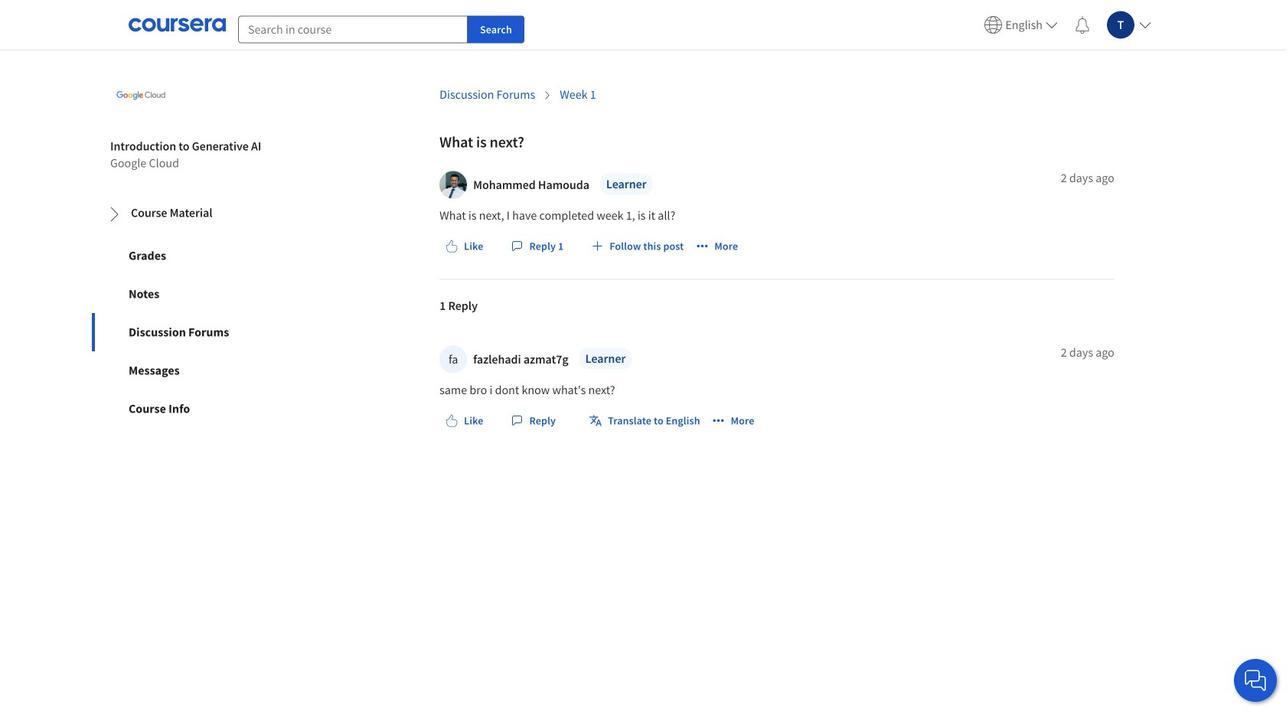 Task type: vqa. For each thing, say whether or not it's contained in the screenshot.
Help Center icon
yes



Task type: describe. For each thing, give the bounding box(es) containing it.
replies element
[[440, 280, 1115, 467]]

mohammed hamouda avatar image
[[440, 171, 467, 199]]

coursera image
[[129, 13, 226, 37]]



Task type: locate. For each thing, give the bounding box(es) containing it.
0 vertical spatial learner element
[[600, 173, 653, 195]]

help center image
[[1247, 672, 1265, 690]]

google cloud image
[[110, 65, 172, 126]]

forum thread element
[[440, 113, 1115, 467]]

learner element
[[600, 173, 653, 195], [580, 348, 632, 369]]

1 vertical spatial learner element
[[580, 348, 632, 369]]

learner element inside replies element
[[580, 348, 632, 369]]

Search in course text field
[[238, 16, 468, 43]]



